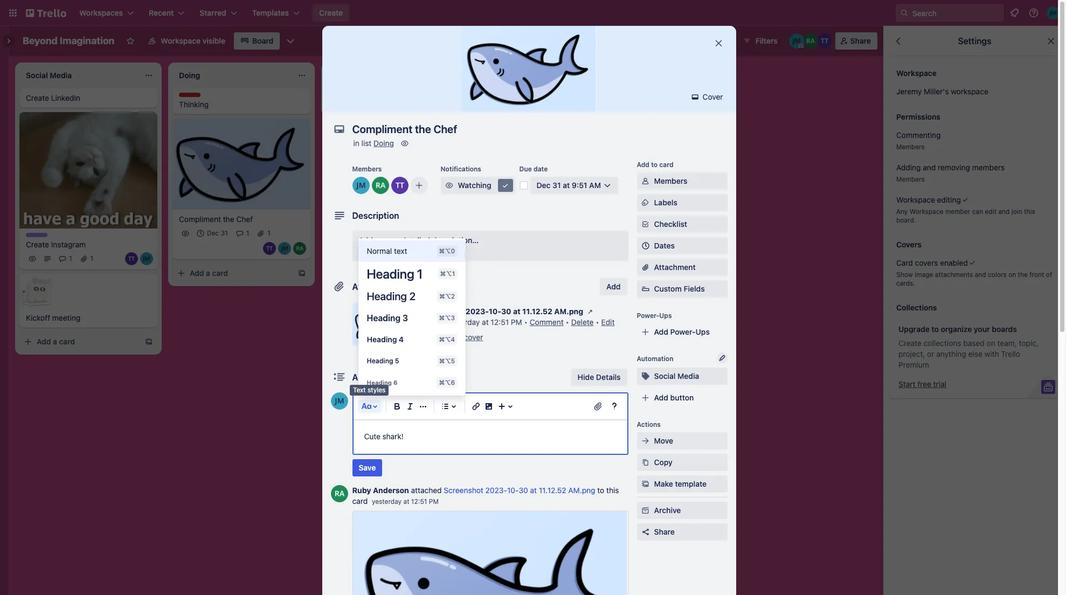 Task type: locate. For each thing, give the bounding box(es) containing it.
terry turtle (terryturtle) image left ruby anderson (rubyanderson7) image
[[263, 242, 276, 255]]

heading for heading 3
[[367, 313, 401, 323]]

ruby anderson (rubyanderson7) image right filters
[[803, 33, 818, 49]]

0 horizontal spatial pm
[[429, 498, 439, 506]]

add button
[[654, 393, 694, 402]]

save
[[359, 463, 376, 472]]

link image
[[469, 400, 482, 413]]

0 horizontal spatial to
[[598, 486, 605, 495]]

remove
[[434, 333, 462, 342]]

to for card
[[652, 161, 658, 169]]

12:51
[[491, 318, 509, 327], [411, 498, 427, 506]]

1 horizontal spatial to
[[652, 161, 658, 169]]

workspace left 'visible'
[[161, 36, 201, 45]]

2023-
[[466, 307, 489, 316], [486, 486, 507, 495]]

sm image inside automation button
[[675, 32, 690, 47]]

workspace down workspace editing
[[910, 208, 944, 216]]

heading up styles at the left
[[367, 379, 392, 386]]

jeremy miller (jeremymiller198) image right filters
[[789, 33, 804, 49]]

1 vertical spatial the
[[1018, 271, 1028, 279]]

automation left filters button
[[690, 36, 731, 45]]

heading up heading 3
[[367, 290, 407, 303]]

ruby anderson (rubyanderson7) image
[[293, 242, 306, 255]]

1 horizontal spatial pm
[[511, 318, 522, 327]]

commenting
[[897, 130, 941, 140]]

list right in
[[362, 139, 372, 148]]

0 vertical spatial power-
[[627, 36, 652, 45]]

free
[[918, 380, 932, 389]]

a
[[375, 236, 379, 245], [206, 268, 210, 278], [53, 337, 57, 346]]

terry turtle (terryturtle) image left add members to card icon
[[391, 177, 408, 194]]

1 vertical spatial terry turtle (terryturtle) image
[[125, 253, 138, 266]]

1 left ⌘⌥1 at top
[[417, 266, 423, 281]]

sm image inside 'cover' link
[[690, 92, 701, 102]]

heading left the 4 on the left bottom of page
[[367, 335, 397, 344]]

add
[[494, 70, 508, 79], [637, 161, 650, 169], [359, 236, 373, 245], [190, 268, 204, 278], [607, 282, 621, 291], [654, 327, 669, 336], [37, 337, 51, 346], [654, 393, 669, 402]]

5
[[395, 357, 399, 365]]

to inside to this card
[[598, 486, 605, 495]]

31 inside dec 31 at 9:51 am button
[[553, 181, 561, 190]]

ruby anderson (rubyanderson7) image up the description
[[372, 177, 389, 194]]

5 heading from the top
[[367, 357, 393, 365]]

1 horizontal spatial on
[[1009, 271, 1017, 279]]

0 vertical spatial automation
[[690, 36, 731, 45]]

add button button
[[637, 389, 728, 407]]

date
[[534, 165, 548, 173]]

1 horizontal spatial automation
[[690, 36, 731, 45]]

4 heading from the top
[[367, 335, 397, 344]]

sm image inside the archive link
[[640, 505, 651, 516]]

to for organize
[[932, 325, 939, 334]]

board link
[[234, 32, 280, 50]]

1 vertical spatial ruby anderson (rubyanderson7) image
[[372, 177, 389, 194]]

1 horizontal spatial terry turtle (terryturtle) image
[[391, 177, 408, 194]]

12:51 down attached on the bottom left
[[411, 498, 427, 506]]

screenshot 2023-10-30 at 11.12.52 am.png link
[[444, 486, 596, 495]]

dec inside checkbox
[[207, 229, 219, 237]]

on inside show image attachments and colors on the front of cards.
[[1009, 271, 1017, 279]]

12:51 down screenshot 2023-10-30 at 11.12.52 am.png
[[491, 318, 509, 327]]

collections
[[924, 339, 962, 348]]

anderson
[[373, 486, 409, 495]]

card down dec 31
[[212, 268, 228, 278]]

1 vertical spatial and
[[999, 208, 1010, 216]]

sm image inside make template link
[[640, 479, 651, 490]]

yesterday up remove cover
[[446, 318, 480, 327]]

covers
[[915, 258, 939, 267]]

at
[[563, 181, 570, 190], [513, 307, 521, 316], [482, 318, 489, 327], [530, 486, 537, 495], [404, 498, 410, 506]]

⌘⌥6
[[439, 379, 455, 386]]

on right colors
[[1009, 271, 1017, 279]]

2 vertical spatial ruby anderson (rubyanderson7) image
[[331, 485, 348, 503]]

a down kickoff meeting
[[53, 337, 57, 346]]

0 vertical spatial jeremy miller (jeremymiller198) image
[[789, 33, 804, 49]]

2 heading from the top
[[367, 290, 407, 303]]

members down in list doing
[[352, 165, 382, 173]]

0 vertical spatial terry turtle (terryturtle) image
[[817, 33, 832, 49]]

1 horizontal spatial 10-
[[507, 486, 519, 495]]

jeremy
[[897, 87, 922, 96]]

card down ruby
[[352, 497, 368, 506]]

and inside any workspace member can edit and join this board.
[[999, 208, 1010, 216]]

0 horizontal spatial terry turtle (terryturtle) image
[[125, 253, 138, 266]]

checklist link
[[637, 216, 728, 233]]

1 horizontal spatial 12:51
[[491, 318, 509, 327]]

0 vertical spatial add a card button
[[173, 265, 293, 282]]

jeremy miller (jeremymiller198) image up the description
[[352, 177, 370, 194]]

heading up attachments
[[367, 266, 414, 281]]

heading
[[367, 266, 414, 281], [367, 290, 407, 303], [367, 313, 401, 323], [367, 335, 397, 344], [367, 357, 393, 365], [367, 379, 392, 386]]

add a card button for the left create from template… icon
[[19, 333, 140, 351]]

workspace inside button
[[161, 36, 201, 45]]

1 horizontal spatial list
[[540, 70, 550, 79]]

hide
[[578, 373, 594, 382]]

⌘⌥5
[[439, 358, 455, 365]]

0 vertical spatial share
[[851, 36, 871, 45]]

members inside adding and removing members members
[[897, 175, 925, 183]]

0 horizontal spatial share button
[[637, 524, 728, 541]]

jeremy miller (jeremymiller198) image
[[789, 33, 804, 49], [352, 177, 370, 194]]

2 vertical spatial and
[[975, 271, 987, 279]]

heading left '5'
[[367, 357, 393, 365]]

ups inside add power-ups link
[[696, 327, 710, 336]]

create inside button
[[319, 8, 343, 17]]

list right another
[[540, 70, 550, 79]]

add a card down dec 31 checkbox
[[190, 268, 228, 278]]

31 inside dec 31 checkbox
[[221, 229, 228, 237]]

on inside upgrade to organize your boards create collections based on team, topic, project, or anything else with trello premium
[[987, 339, 996, 348]]

ruby anderson (rubyanderson7) image left ruby
[[331, 485, 348, 503]]

am
[[590, 181, 601, 190]]

cute shark!
[[364, 432, 404, 441]]

heading up heading 4
[[367, 313, 401, 323]]

2 horizontal spatial to
[[932, 325, 939, 334]]

sm image left copy
[[640, 457, 651, 468]]

terry turtle (terryturtle) image
[[391, 177, 408, 194], [263, 242, 276, 255]]

automation inside button
[[690, 36, 731, 45]]

workspace
[[161, 36, 201, 45], [897, 68, 937, 78], [897, 195, 936, 204], [910, 208, 944, 216]]

sm image for archive
[[640, 505, 651, 516]]

sm image for copy link
[[640, 457, 651, 468]]

card down meeting on the left bottom of the page
[[59, 337, 75, 346]]

dec for dec 31
[[207, 229, 219, 237]]

attachment button
[[637, 259, 728, 276]]

dec down date
[[537, 181, 551, 190]]

sm image inside checklist 'link'
[[640, 219, 651, 230]]

edit link
[[602, 318, 615, 327]]

search image
[[901, 9, 909, 17]]

sm image inside members link
[[640, 176, 651, 187]]

attached
[[411, 486, 442, 495]]

added yesterday at 12:51 pm
[[421, 318, 522, 327]]

the left "chef"
[[223, 214, 234, 224]]

delete
[[571, 318, 594, 327]]

sm image inside copy link
[[640, 457, 651, 468]]

0 vertical spatial on
[[1009, 271, 1017, 279]]

⌘⌥0
[[439, 248, 455, 255]]

at inside button
[[563, 181, 570, 190]]

activity
[[352, 373, 383, 382]]

1 horizontal spatial and
[[975, 271, 987, 279]]

1 vertical spatial pm
[[429, 498, 439, 506]]

sm image for labels
[[640, 197, 651, 208]]

1 horizontal spatial 30
[[519, 486, 528, 495]]

board.
[[897, 216, 916, 224]]

0 vertical spatial power-ups
[[627, 36, 666, 45]]

11.12.52
[[523, 307, 553, 316], [539, 486, 567, 495]]

create from template… image
[[298, 269, 306, 278], [145, 338, 153, 346]]

dec for dec 31 at 9:51 am
[[537, 181, 551, 190]]

or
[[928, 349, 935, 359]]

add a more detailed description…
[[359, 236, 479, 245]]

shark!
[[383, 432, 404, 441]]

sm image for move link
[[640, 436, 651, 447]]

0 vertical spatial ruby anderson (rubyanderson7) image
[[803, 33, 818, 49]]

add down the custom
[[654, 327, 669, 336]]

archive link
[[637, 502, 728, 519]]

1 vertical spatial 31
[[221, 229, 228, 237]]

sm image for checklist
[[640, 219, 651, 230]]

1 horizontal spatial create from template… image
[[298, 269, 306, 278]]

0 vertical spatial 30
[[501, 307, 512, 316]]

to inside upgrade to organize your boards create collections based on team, topic, project, or anything else with trello premium
[[932, 325, 939, 334]]

1 vertical spatial list
[[362, 139, 372, 148]]

card up members link
[[660, 161, 674, 169]]

members inside commenting members
[[897, 143, 925, 151]]

1 horizontal spatial the
[[1018, 271, 1028, 279]]

6 heading from the top
[[367, 379, 392, 386]]

members down adding
[[897, 175, 925, 183]]

0 vertical spatial to
[[652, 161, 658, 169]]

sm image inside labels link
[[640, 197, 651, 208]]

sm image
[[675, 32, 690, 47], [690, 92, 701, 102], [400, 138, 410, 149], [640, 176, 651, 187], [444, 180, 455, 191], [500, 180, 511, 191], [640, 197, 651, 208], [640, 219, 651, 230], [640, 479, 651, 490], [640, 505, 651, 516]]

and inside show image attachments and colors on the front of cards.
[[975, 271, 987, 279]]

0 horizontal spatial 31
[[221, 229, 228, 237]]

0 horizontal spatial 10-
[[489, 307, 501, 316]]

open help dialog image
[[608, 400, 621, 413]]

0 horizontal spatial on
[[987, 339, 996, 348]]

yesterday at 12:51 pm link
[[372, 498, 439, 506]]

1 vertical spatial automation
[[637, 355, 674, 363]]

and inside adding and removing members members
[[923, 163, 936, 172]]

thoughts thinking
[[179, 93, 209, 109]]

automation
[[690, 36, 731, 45], [637, 355, 674, 363]]

add up normal
[[359, 236, 373, 245]]

add a more detailed description… link
[[352, 231, 629, 261]]

2 vertical spatial ups
[[696, 327, 710, 336]]

of
[[1047, 271, 1053, 279]]

dec 31 at 9:51 am
[[537, 181, 601, 190]]

compliment the chef link
[[179, 214, 304, 225]]

1 horizontal spatial share
[[851, 36, 871, 45]]

sm image inside move link
[[640, 436, 651, 447]]

1 vertical spatial add a card
[[37, 337, 75, 346]]

trello
[[1002, 349, 1021, 359]]

create inside upgrade to organize your boards create collections based on team, topic, project, or anything else with trello premium
[[899, 339, 922, 348]]

1 vertical spatial 12:51
[[411, 498, 427, 506]]

custom fields button
[[637, 284, 728, 294]]

workspace visible button
[[142, 32, 232, 50]]

sm image inside social media button
[[640, 371, 651, 382]]

1 down compliment the chef link
[[268, 229, 271, 237]]

thinking
[[179, 100, 209, 109]]

a down dec 31 checkbox
[[206, 268, 210, 278]]

dec inside button
[[537, 181, 551, 190]]

0 vertical spatial the
[[223, 214, 234, 224]]

any
[[897, 208, 908, 216]]

boards
[[992, 325, 1018, 334]]

automation up social
[[637, 355, 674, 363]]

0 vertical spatial and
[[923, 163, 936, 172]]

0 vertical spatial this
[[1025, 208, 1036, 216]]

dec down the compliment the chef
[[207, 229, 219, 237]]

card
[[660, 161, 674, 169], [212, 268, 228, 278], [59, 337, 75, 346], [352, 497, 368, 506]]

1 vertical spatial 30
[[519, 486, 528, 495]]

1 horizontal spatial this
[[1025, 208, 1036, 216]]

add a card button down "kickoff meeting" link
[[19, 333, 140, 351]]

add a card button
[[173, 265, 293, 282], [19, 333, 140, 351]]

0 vertical spatial yesterday
[[446, 318, 480, 327]]

1 horizontal spatial ruby anderson (rubyanderson7) image
[[372, 177, 389, 194]]

the
[[223, 214, 234, 224], [1018, 271, 1028, 279]]

0 horizontal spatial the
[[223, 214, 234, 224]]

this right join
[[1025, 208, 1036, 216]]

1 horizontal spatial 31
[[553, 181, 561, 190]]

heading for heading 6
[[367, 379, 392, 386]]

adding and removing members members
[[897, 163, 1005, 183]]

screenshot right attached on the bottom left
[[444, 486, 484, 495]]

organize
[[941, 325, 972, 334]]

on up with
[[987, 339, 996, 348]]

attachment
[[654, 263, 696, 272]]

sm image for social media button
[[640, 371, 651, 382]]

1 vertical spatial yesterday
[[372, 498, 402, 506]]

sm image left social
[[640, 371, 651, 382]]

pm down screenshot 2023-10-30 at 11.12.52 am.png
[[511, 318, 522, 327]]

workspace inside any workspace member can edit and join this board.
[[910, 208, 944, 216]]

ups left automation button
[[652, 36, 666, 45]]

1 vertical spatial a
[[206, 268, 210, 278]]

Mark due date as complete checkbox
[[520, 181, 528, 190]]

template
[[675, 479, 707, 489]]

create instagram
[[26, 240, 86, 249]]

cover link
[[687, 88, 730, 106]]

dec 31
[[207, 229, 228, 237]]

this left 'make'
[[607, 486, 619, 495]]

31 for dec 31
[[221, 229, 228, 237]]

show image attachments and colors on the front of cards.
[[897, 271, 1053, 287]]

fields
[[684, 284, 705, 293]]

jeremy miller's workspace link
[[890, 82, 1060, 101]]

terry turtle (terryturtle) image
[[817, 33, 832, 49], [125, 253, 138, 266]]

sm image for automation
[[675, 32, 690, 47]]

add down kickoff
[[37, 337, 51, 346]]

due date
[[520, 165, 548, 173]]

the left front
[[1018, 271, 1028, 279]]

workspace up any
[[897, 195, 936, 204]]

workspace up jeremy
[[897, 68, 937, 78]]

back to home image
[[26, 4, 66, 22]]

1 vertical spatial dec
[[207, 229, 219, 237]]

attach and insert link image
[[593, 401, 604, 412]]

1 vertical spatial to
[[932, 325, 939, 334]]

0 vertical spatial add a card
[[190, 268, 228, 278]]

0 horizontal spatial yesterday
[[372, 498, 402, 506]]

0 horizontal spatial list
[[362, 139, 372, 148]]

and left colors
[[975, 271, 987, 279]]

2 horizontal spatial a
[[375, 236, 379, 245]]

add a card button down dec 31
[[173, 265, 293, 282]]

screenshot
[[421, 307, 464, 316], [444, 486, 484, 495]]

0 vertical spatial list
[[540, 70, 550, 79]]

0 vertical spatial 12:51
[[491, 318, 509, 327]]

1 vertical spatial add a card button
[[19, 333, 140, 351]]

0 vertical spatial am.png
[[555, 307, 584, 316]]

and right adding
[[923, 163, 936, 172]]

1 horizontal spatial add a card button
[[173, 265, 293, 282]]

add a card down kickoff meeting
[[37, 337, 75, 346]]

ruby anderson (rubyanderson7) image
[[803, 33, 818, 49], [372, 177, 389, 194], [331, 485, 348, 503]]

0 vertical spatial ups
[[652, 36, 666, 45]]

and left join
[[999, 208, 1010, 216]]

workspace
[[951, 87, 989, 96]]

heading 1 group
[[358, 241, 466, 394]]

0 horizontal spatial terry turtle (terryturtle) image
[[263, 242, 276, 255]]

⌘⌥4
[[439, 336, 455, 343]]

miller's
[[924, 87, 949, 96]]

heading for heading 2
[[367, 290, 407, 303]]

workspace visible
[[161, 36, 225, 45]]

2 vertical spatial power-
[[671, 327, 696, 336]]

yesterday down anderson
[[372, 498, 402, 506]]

archive
[[654, 506, 681, 515]]

ups up add power-ups
[[660, 312, 672, 320]]

0 horizontal spatial add a card button
[[19, 333, 140, 351]]

0 horizontal spatial jeremy miller (jeremymiller198) image
[[352, 177, 370, 194]]

text
[[394, 246, 407, 256]]

None text field
[[347, 120, 703, 139]]

attachments
[[935, 271, 974, 279]]

anything
[[937, 349, 967, 359]]

sm image
[[585, 306, 596, 317], [640, 371, 651, 382], [640, 436, 651, 447], [640, 457, 651, 468]]

am.png
[[555, 307, 584, 316], [569, 486, 596, 495]]

3 heading from the top
[[367, 313, 401, 323]]

screenshot up "added"
[[421, 307, 464, 316]]

31 left 9:51
[[553, 181, 561, 190]]

31 down the compliment the chef
[[221, 229, 228, 237]]

0 horizontal spatial 12:51
[[411, 498, 427, 506]]

a up normal
[[375, 236, 379, 245]]

enabled
[[941, 258, 968, 267]]

2 vertical spatial to
[[598, 486, 605, 495]]

hide details
[[578, 373, 621, 382]]

4
[[399, 335, 404, 344]]

workspace for workspace
[[897, 68, 937, 78]]

description…
[[432, 236, 479, 245]]

yesterday
[[446, 318, 480, 327], [372, 498, 402, 506]]

make
[[654, 479, 673, 489]]

sm image down "actions" at the bottom of the page
[[640, 436, 651, 447]]

commenting members
[[897, 130, 941, 151]]

jeremy miller (jeremymiller198) image
[[1047, 6, 1060, 19], [278, 242, 291, 255], [140, 253, 153, 266], [331, 393, 348, 410]]

color: bold red, title: "thoughts" element
[[179, 93, 209, 101]]

color: purple, title: none image
[[26, 233, 47, 237]]

0 horizontal spatial share
[[654, 527, 675, 537]]

1 vertical spatial this
[[607, 486, 619, 495]]

members down commenting
[[897, 143, 925, 151]]

1 heading from the top
[[367, 266, 414, 281]]

0 vertical spatial dec
[[537, 181, 551, 190]]

pm down attached on the bottom left
[[429, 498, 439, 506]]

1 vertical spatial power-ups
[[637, 312, 672, 320]]

ups down fields
[[696, 327, 710, 336]]

permissions
[[897, 112, 941, 121]]

thoughts
[[179, 93, 209, 101]]

1 horizontal spatial dec
[[537, 181, 551, 190]]



Task type: vqa. For each thing, say whether or not it's contained in the screenshot.


Task type: describe. For each thing, give the bounding box(es) containing it.
0 vertical spatial share button
[[836, 32, 878, 50]]

members up labels
[[654, 176, 688, 186]]

1 vertical spatial 2023-
[[486, 486, 507, 495]]

start free trial button
[[899, 379, 947, 390]]

add a card button for the top create from template… icon
[[173, 265, 293, 282]]

labels link
[[637, 194, 728, 211]]

team,
[[998, 339, 1017, 348]]

chef
[[236, 214, 253, 224]]

ups inside power-ups button
[[652, 36, 666, 45]]

1 down create instagram link at top left
[[90, 255, 93, 263]]

heading for heading 4
[[367, 335, 397, 344]]

media
[[678, 372, 700, 381]]

in
[[353, 139, 360, 148]]

1 vertical spatial share
[[654, 527, 675, 537]]

heading 3
[[367, 313, 408, 323]]

1 vertical spatial jeremy miller (jeremymiller198) image
[[352, 177, 370, 194]]

0 vertical spatial 10-
[[489, 307, 501, 316]]

members link
[[637, 173, 728, 190]]

kickoff meeting link
[[26, 313, 151, 324]]

0 horizontal spatial create from template… image
[[145, 338, 153, 346]]

filters button
[[740, 32, 781, 50]]

1 vertical spatial 11.12.52
[[539, 486, 567, 495]]

this inside any workspace member can edit and join this board.
[[1025, 208, 1036, 216]]

0 horizontal spatial automation
[[637, 355, 674, 363]]

cute
[[364, 432, 381, 441]]

your
[[974, 325, 990, 334]]

31 for dec 31 at 9:51 am
[[553, 181, 561, 190]]

power-ups inside power-ups button
[[627, 36, 666, 45]]

1 down instagram
[[69, 255, 72, 263]]

based
[[964, 339, 985, 348]]

lists image
[[439, 400, 452, 413]]

instagram
[[51, 240, 86, 249]]

delete link
[[571, 318, 594, 327]]

sm image up the delete
[[585, 306, 596, 317]]

Main content area, start typing to enter text. text field
[[364, 430, 617, 443]]

heading for heading 5
[[367, 357, 393, 365]]

0 notifications image
[[1008, 6, 1021, 19]]

⌘⌥2
[[439, 293, 455, 300]]

styles
[[368, 386, 386, 394]]

can
[[973, 208, 984, 216]]

sm image for watching
[[444, 180, 455, 191]]

create for create instagram
[[26, 240, 49, 249]]

cover
[[464, 333, 483, 342]]

0 horizontal spatial a
[[53, 337, 57, 346]]

open information menu image
[[1029, 8, 1040, 18]]

settings
[[959, 36, 992, 46]]

list inside add another list button
[[540, 70, 550, 79]]

Board name text field
[[17, 32, 120, 50]]

automation button
[[675, 32, 738, 50]]

watching
[[458, 181, 492, 190]]

Search field
[[909, 5, 1004, 21]]

text styles
[[353, 386, 386, 394]]

create linkedin link
[[26, 93, 151, 104]]

add members to card image
[[415, 180, 424, 191]]

edit
[[985, 208, 997, 216]]

workspace for workspace editing
[[897, 195, 936, 204]]

1 down "chef"
[[246, 229, 249, 237]]

0 vertical spatial create from template… image
[[298, 269, 306, 278]]

kickoff
[[26, 314, 50, 323]]

image image
[[482, 400, 495, 413]]

text styles tooltip
[[350, 385, 389, 396]]

beyond
[[23, 35, 58, 46]]

more formatting image
[[417, 400, 430, 413]]

yesterday at 12:51 pm
[[372, 498, 439, 506]]

jeremy miller's workspace
[[897, 87, 989, 96]]

1 inside heading 1 group
[[417, 266, 423, 281]]

imagination
[[60, 35, 115, 46]]

with
[[985, 349, 1000, 359]]

0 vertical spatial pm
[[511, 318, 522, 327]]

create for create
[[319, 8, 343, 17]]

0 horizontal spatial add a card
[[37, 337, 75, 346]]

ruby anderson attached screenshot 2023-10-30 at 11.12.52 am.png
[[352, 486, 596, 495]]

card covers enabled
[[897, 258, 968, 267]]

1 vertical spatial am.png
[[569, 486, 596, 495]]

members
[[973, 163, 1005, 172]]

create for create linkedin
[[26, 93, 49, 102]]

create button
[[313, 4, 350, 22]]

member
[[946, 208, 971, 216]]

this inside to this card
[[607, 486, 619, 495]]

description
[[352, 211, 399, 221]]

join
[[1012, 208, 1023, 216]]

compliment
[[179, 214, 221, 224]]

italic ⌘i image
[[404, 400, 417, 413]]

ruby
[[352, 486, 371, 495]]

add up members link
[[637, 161, 650, 169]]

details
[[596, 373, 621, 382]]

add up edit link on the bottom right of page
[[607, 282, 621, 291]]

add down dec 31 checkbox
[[190, 268, 204, 278]]

0 vertical spatial 2023-
[[466, 307, 489, 316]]

0 vertical spatial 11.12.52
[[523, 307, 553, 316]]

1 vertical spatial power-
[[637, 312, 660, 320]]

more
[[381, 236, 400, 245]]

project,
[[899, 349, 926, 359]]

bold ⌘b image
[[391, 400, 404, 413]]

heading 2
[[367, 290, 416, 303]]

card inside to this card
[[352, 497, 368, 506]]

copy
[[654, 458, 673, 467]]

1 horizontal spatial add a card
[[190, 268, 228, 278]]

notifications
[[441, 165, 482, 173]]

editing
[[938, 195, 961, 204]]

social
[[654, 372, 676, 381]]

add left another
[[494, 70, 508, 79]]

0 vertical spatial a
[[375, 236, 379, 245]]

kickoff meeting
[[26, 314, 81, 323]]

add left button
[[654, 393, 669, 402]]

1 vertical spatial ups
[[660, 312, 672, 320]]

show
[[897, 271, 913, 279]]

doing
[[374, 139, 394, 148]]

workspace for workspace visible
[[161, 36, 201, 45]]

attachments
[[352, 282, 405, 292]]

sm image for make template
[[640, 479, 651, 490]]

linkedin
[[51, 93, 80, 102]]

remove cover
[[434, 333, 483, 342]]

0 horizontal spatial 30
[[501, 307, 512, 316]]

2 horizontal spatial ruby anderson (rubyanderson7) image
[[803, 33, 818, 49]]

1 vertical spatial 10-
[[507, 486, 519, 495]]

heading for heading 1
[[367, 266, 414, 281]]

create instagram link
[[26, 240, 151, 250]]

1 vertical spatial screenshot
[[444, 486, 484, 495]]

customize views image
[[285, 36, 296, 46]]

add to card
[[637, 161, 674, 169]]

power- inside button
[[627, 36, 652, 45]]

sm image for members
[[640, 176, 651, 187]]

1 horizontal spatial terry turtle (terryturtle) image
[[817, 33, 832, 49]]

make template link
[[637, 476, 728, 493]]

the inside show image attachments and colors on the front of cards.
[[1018, 271, 1028, 279]]

0 vertical spatial terry turtle (terryturtle) image
[[391, 177, 408, 194]]

1 horizontal spatial yesterday
[[446, 318, 480, 327]]

move link
[[637, 432, 728, 450]]

doing link
[[374, 139, 394, 148]]

cover
[[701, 92, 723, 101]]

0 horizontal spatial ruby anderson (rubyanderson7) image
[[331, 485, 348, 503]]

0 vertical spatial screenshot
[[421, 307, 464, 316]]

Dec 31 checkbox
[[194, 227, 231, 240]]

cards.
[[897, 279, 916, 287]]

1 horizontal spatial jeremy miller (jeremymiller198) image
[[789, 33, 804, 49]]

2
[[409, 290, 416, 303]]

add another list
[[494, 70, 550, 79]]

star or unstar board image
[[126, 37, 135, 45]]

editor toolbar toolbar
[[358, 238, 623, 415]]

visible
[[203, 36, 225, 45]]

collections
[[897, 303, 938, 312]]

9:51
[[572, 181, 588, 190]]

primary element
[[0, 0, 1067, 26]]

to this card
[[352, 486, 619, 506]]

heading 5
[[367, 357, 399, 365]]

comment
[[530, 318, 564, 327]]

thinking link
[[179, 99, 304, 110]]

1 vertical spatial share button
[[637, 524, 728, 541]]

text styles image
[[360, 400, 373, 413]]

start
[[899, 380, 916, 389]]

due
[[520, 165, 532, 173]]

social media
[[654, 372, 700, 381]]

comment link
[[530, 318, 564, 327]]



